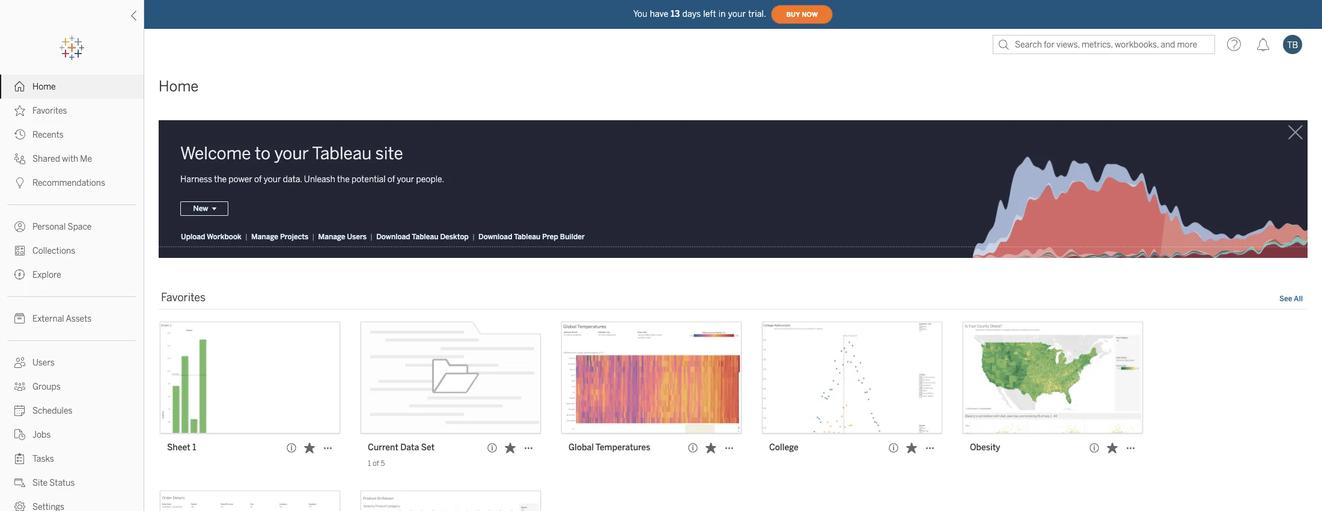 Task type: describe. For each thing, give the bounding box(es) containing it.
you have 13 days left in your trial.
[[634, 9, 767, 19]]

collections link
[[0, 239, 144, 263]]

5
[[381, 460, 385, 468]]

external
[[32, 314, 64, 324]]

days
[[683, 9, 701, 19]]

groups link
[[0, 375, 144, 399]]

personal space link
[[0, 215, 144, 239]]

by text only_f5he34f image for users
[[14, 357, 25, 368]]

upload workbook | manage projects | manage users | download tableau desktop | download tableau prep builder
[[181, 233, 585, 241]]

10 by text only_f5he34f image from the top
[[14, 502, 25, 511]]

download tableau prep builder link
[[478, 232, 586, 242]]

workbook
[[207, 233, 242, 241]]

0 horizontal spatial tableau
[[312, 144, 372, 164]]

0 horizontal spatial of
[[254, 175, 262, 185]]

harness
[[180, 175, 212, 185]]

data.
[[283, 175, 302, 185]]

2 download from the left
[[479, 233, 513, 241]]

site status
[[32, 478, 75, 488]]

site status link
[[0, 471, 144, 495]]

global temperatures
[[569, 443, 651, 453]]

main navigation. press the up and down arrow keys to access links. element
[[0, 75, 144, 511]]

all
[[1295, 295, 1304, 303]]

your left data.
[[264, 175, 281, 185]]

sheet
[[167, 443, 190, 453]]

your up data.
[[274, 144, 309, 164]]

shared
[[32, 154, 60, 164]]

navigation panel element
[[0, 36, 144, 511]]

2 | from the left
[[312, 233, 315, 241]]

your left people.
[[397, 175, 414, 185]]

1 | from the left
[[245, 233, 248, 241]]

13
[[671, 9, 680, 19]]

upload workbook button
[[180, 232, 242, 242]]

1 horizontal spatial of
[[373, 460, 379, 468]]

power
[[229, 175, 253, 185]]

shared with me
[[32, 154, 92, 164]]

by text only_f5he34f image for jobs
[[14, 429, 25, 440]]

by text only_f5he34f image for personal space
[[14, 221, 25, 232]]

sheet 1
[[167, 443, 196, 453]]

by text only_f5he34f image for groups
[[14, 381, 25, 392]]

by text only_f5he34f image for schedules
[[14, 405, 25, 416]]

data
[[401, 443, 419, 453]]

users link
[[0, 351, 144, 375]]

3 | from the left
[[370, 233, 373, 241]]

buy now
[[787, 11, 819, 18]]

obesity
[[971, 443, 1001, 453]]

external assets
[[32, 314, 92, 324]]

buy now button
[[772, 5, 834, 24]]

prep
[[543, 233, 559, 241]]

recommendations
[[32, 178, 105, 188]]

download tableau desktop link
[[376, 232, 470, 242]]

home link
[[0, 75, 144, 99]]

by text only_f5he34f image for explore
[[14, 269, 25, 280]]

site
[[376, 144, 403, 164]]

now
[[802, 11, 819, 18]]

1 of 5
[[368, 460, 385, 468]]

schedules link
[[0, 399, 144, 423]]

global
[[569, 443, 594, 453]]

temperatures
[[596, 443, 651, 453]]

see
[[1280, 295, 1293, 303]]

projects
[[280, 233, 309, 241]]

1 vertical spatial 1
[[368, 460, 371, 468]]

Search for views, metrics, workbooks, and more text field
[[993, 35, 1216, 54]]

set
[[421, 443, 435, 453]]



Task type: locate. For each thing, give the bounding box(es) containing it.
8 by text only_f5he34f image from the top
[[14, 453, 25, 464]]

by text only_f5he34f image inside tasks link
[[14, 453, 25, 464]]

0 horizontal spatial download
[[377, 233, 410, 241]]

welcome
[[180, 144, 251, 164]]

groups
[[32, 382, 61, 392]]

tableau left prep on the top
[[514, 233, 541, 241]]

9 by text only_f5he34f image from the top
[[14, 477, 25, 488]]

| right 'projects'
[[312, 233, 315, 241]]

favorites
[[32, 106, 67, 116], [161, 291, 206, 305]]

download right desktop
[[479, 233, 513, 241]]

by text only_f5he34f image left personal
[[14, 221, 25, 232]]

1 manage from the left
[[251, 233, 278, 241]]

1 vertical spatial users
[[32, 358, 55, 368]]

4 by text only_f5he34f image from the top
[[14, 269, 25, 280]]

1 vertical spatial favorites
[[161, 291, 206, 305]]

1 horizontal spatial tableau
[[412, 233, 439, 241]]

5 by text only_f5he34f image from the top
[[14, 313, 25, 324]]

4 | from the left
[[473, 233, 475, 241]]

5 by text only_f5he34f image from the top
[[14, 357, 25, 368]]

by text only_f5he34f image inside recommendations link
[[14, 177, 25, 188]]

manage left 'projects'
[[251, 233, 278, 241]]

people.
[[416, 175, 445, 185]]

users down the potential
[[347, 233, 367, 241]]

0 horizontal spatial the
[[214, 175, 227, 185]]

by text only_f5he34f image inside 'external assets' link
[[14, 313, 25, 324]]

have
[[650, 9, 669, 19]]

3 by text only_f5he34f image from the top
[[14, 245, 25, 256]]

tableau up unleash
[[312, 144, 372, 164]]

the
[[214, 175, 227, 185], [337, 175, 350, 185]]

by text only_f5he34f image left shared
[[14, 153, 25, 164]]

1 horizontal spatial favorites
[[161, 291, 206, 305]]

you
[[634, 9, 648, 19]]

download
[[377, 233, 410, 241], [479, 233, 513, 241]]

recents link
[[0, 123, 144, 147]]

current
[[368, 443, 399, 453]]

1 horizontal spatial 1
[[368, 460, 371, 468]]

new button
[[180, 202, 229, 216]]

1 by text only_f5he34f image from the top
[[14, 81, 25, 92]]

by text only_f5he34f image left recents at the top left of page
[[14, 129, 25, 140]]

by text only_f5he34f image for recommendations
[[14, 177, 25, 188]]

the right unleash
[[337, 175, 350, 185]]

1 right sheet
[[193, 443, 196, 453]]

by text only_f5he34f image left schedules
[[14, 405, 25, 416]]

by text only_f5he34f image down site status link
[[14, 502, 25, 511]]

0 horizontal spatial home
[[32, 82, 56, 92]]

1 horizontal spatial manage
[[318, 233, 345, 241]]

| right desktop
[[473, 233, 475, 241]]

tableau left desktop
[[412, 233, 439, 241]]

college
[[770, 443, 799, 453]]

by text only_f5he34f image inside home link
[[14, 81, 25, 92]]

the left "power"
[[214, 175, 227, 185]]

0 horizontal spatial 1
[[193, 443, 196, 453]]

by text only_f5he34f image inside schedules link
[[14, 405, 25, 416]]

tableau
[[312, 144, 372, 164], [412, 233, 439, 241], [514, 233, 541, 241]]

site
[[32, 478, 48, 488]]

by text only_f5he34f image left external
[[14, 313, 25, 324]]

buy
[[787, 11, 801, 18]]

| right workbook
[[245, 233, 248, 241]]

current data set image
[[361, 322, 541, 434]]

your right in
[[729, 9, 746, 19]]

your
[[729, 9, 746, 19], [274, 144, 309, 164], [264, 175, 281, 185], [397, 175, 414, 185]]

explore
[[32, 270, 61, 280]]

0 horizontal spatial favorites
[[32, 106, 67, 116]]

2 by text only_f5he34f image from the top
[[14, 221, 25, 232]]

of right "power"
[[254, 175, 262, 185]]

1 the from the left
[[214, 175, 227, 185]]

personal space
[[32, 222, 92, 232]]

welcome to your tableau site
[[180, 144, 403, 164]]

by text only_f5he34f image for site status
[[14, 477, 25, 488]]

users inside 'link'
[[32, 358, 55, 368]]

4 by text only_f5he34f image from the top
[[14, 177, 25, 188]]

see all link
[[1280, 294, 1304, 306]]

0 vertical spatial 1
[[193, 443, 196, 453]]

0 horizontal spatial manage
[[251, 233, 278, 241]]

recommendations link
[[0, 171, 144, 195]]

explore link
[[0, 263, 144, 287]]

by text only_f5he34f image inside users 'link'
[[14, 357, 25, 368]]

1 by text only_f5he34f image from the top
[[14, 153, 25, 164]]

by text only_f5he34f image for collections
[[14, 245, 25, 256]]

1 download from the left
[[377, 233, 410, 241]]

1 horizontal spatial the
[[337, 175, 350, 185]]

download right manage users link
[[377, 233, 410, 241]]

by text only_f5he34f image for recents
[[14, 129, 25, 140]]

manage right 'projects'
[[318, 233, 345, 241]]

by text only_f5he34f image
[[14, 81, 25, 92], [14, 105, 25, 116], [14, 129, 25, 140], [14, 177, 25, 188], [14, 313, 25, 324], [14, 429, 25, 440]]

by text only_f5he34f image left recommendations
[[14, 177, 25, 188]]

status
[[49, 478, 75, 488]]

by text only_f5he34f image left jobs
[[14, 429, 25, 440]]

by text only_f5he34f image for tasks
[[14, 453, 25, 464]]

users
[[347, 233, 367, 241], [32, 358, 55, 368]]

new
[[193, 205, 208, 213]]

in
[[719, 9, 726, 19]]

space
[[68, 222, 92, 232]]

to
[[255, 144, 271, 164]]

favorites inside "main navigation. press the up and down arrow keys to access links." element
[[32, 106, 67, 116]]

harness the power of your data. unleash the potential of your people.
[[180, 175, 445, 185]]

personal
[[32, 222, 66, 232]]

by text only_f5he34f image left groups
[[14, 381, 25, 392]]

current data set
[[368, 443, 435, 453]]

2 horizontal spatial tableau
[[514, 233, 541, 241]]

by text only_f5he34f image inside recents link
[[14, 129, 25, 140]]

with
[[62, 154, 78, 164]]

by text only_f5he34f image up recents link
[[14, 105, 25, 116]]

manage users link
[[318, 232, 367, 242]]

schedules
[[32, 406, 72, 416]]

upload
[[181, 233, 205, 241]]

desktop
[[440, 233, 469, 241]]

by text only_f5he34f image up groups link
[[14, 357, 25, 368]]

collections
[[32, 246, 75, 256]]

external assets link
[[0, 307, 144, 331]]

1 left the 5
[[368, 460, 371, 468]]

by text only_f5he34f image left collections on the left
[[14, 245, 25, 256]]

1
[[193, 443, 196, 453], [368, 460, 371, 468]]

1 horizontal spatial download
[[479, 233, 513, 241]]

by text only_f5he34f image left explore
[[14, 269, 25, 280]]

3 by text only_f5he34f image from the top
[[14, 129, 25, 140]]

users up groups
[[32, 358, 55, 368]]

home inside "main navigation. press the up and down arrow keys to access links." element
[[32, 82, 56, 92]]

builder
[[560, 233, 585, 241]]

by text only_f5he34f image inside site status link
[[14, 477, 25, 488]]

6 by text only_f5he34f image from the top
[[14, 381, 25, 392]]

7 by text only_f5he34f image from the top
[[14, 405, 25, 416]]

2 by text only_f5he34f image from the top
[[14, 105, 25, 116]]

trial.
[[749, 9, 767, 19]]

by text only_f5he34f image inside the personal space link
[[14, 221, 25, 232]]

by text only_f5he34f image inside favorites link
[[14, 105, 25, 116]]

favorites link
[[0, 99, 144, 123]]

by text only_f5he34f image for home
[[14, 81, 25, 92]]

by text only_f5he34f image
[[14, 153, 25, 164], [14, 221, 25, 232], [14, 245, 25, 256], [14, 269, 25, 280], [14, 357, 25, 368], [14, 381, 25, 392], [14, 405, 25, 416], [14, 453, 25, 464], [14, 477, 25, 488], [14, 502, 25, 511]]

manage projects link
[[251, 232, 309, 242]]

0 vertical spatial favorites
[[32, 106, 67, 116]]

left
[[704, 9, 717, 19]]

by text only_f5he34f image for shared with me
[[14, 153, 25, 164]]

by text only_f5he34f image inside explore link
[[14, 269, 25, 280]]

jobs link
[[0, 423, 144, 447]]

0 horizontal spatial users
[[32, 358, 55, 368]]

2 manage from the left
[[318, 233, 345, 241]]

by text only_f5he34f image for favorites
[[14, 105, 25, 116]]

by text only_f5he34f image inside jobs link
[[14, 429, 25, 440]]

by text only_f5he34f image for external assets
[[14, 313, 25, 324]]

shared with me link
[[0, 147, 144, 171]]

of right the potential
[[388, 175, 395, 185]]

1 horizontal spatial users
[[347, 233, 367, 241]]

manage
[[251, 233, 278, 241], [318, 233, 345, 241]]

of
[[254, 175, 262, 185], [388, 175, 395, 185], [373, 460, 379, 468]]

me
[[80, 154, 92, 164]]

by text only_f5he34f image inside collections link
[[14, 245, 25, 256]]

see all
[[1280, 295, 1304, 303]]

by text only_f5he34f image left tasks
[[14, 453, 25, 464]]

0 vertical spatial users
[[347, 233, 367, 241]]

tasks
[[32, 454, 54, 464]]

1 horizontal spatial home
[[159, 78, 199, 95]]

by text only_f5he34f image up favorites link at the top left of the page
[[14, 81, 25, 92]]

by text only_f5he34f image inside groups link
[[14, 381, 25, 392]]

potential
[[352, 175, 386, 185]]

recents
[[32, 130, 64, 140]]

tasks link
[[0, 447, 144, 471]]

unleash
[[304, 175, 335, 185]]

assets
[[66, 314, 92, 324]]

| right manage users link
[[370, 233, 373, 241]]

6 by text only_f5he34f image from the top
[[14, 429, 25, 440]]

2 horizontal spatial of
[[388, 175, 395, 185]]

by text only_f5he34f image inside shared with me link
[[14, 153, 25, 164]]

jobs
[[32, 430, 51, 440]]

home
[[159, 78, 199, 95], [32, 82, 56, 92]]

by text only_f5he34f image left site
[[14, 477, 25, 488]]

2 the from the left
[[337, 175, 350, 185]]

|
[[245, 233, 248, 241], [312, 233, 315, 241], [370, 233, 373, 241], [473, 233, 475, 241]]

of left the 5
[[373, 460, 379, 468]]



Task type: vqa. For each thing, say whether or not it's contained in the screenshot.
trial.
yes



